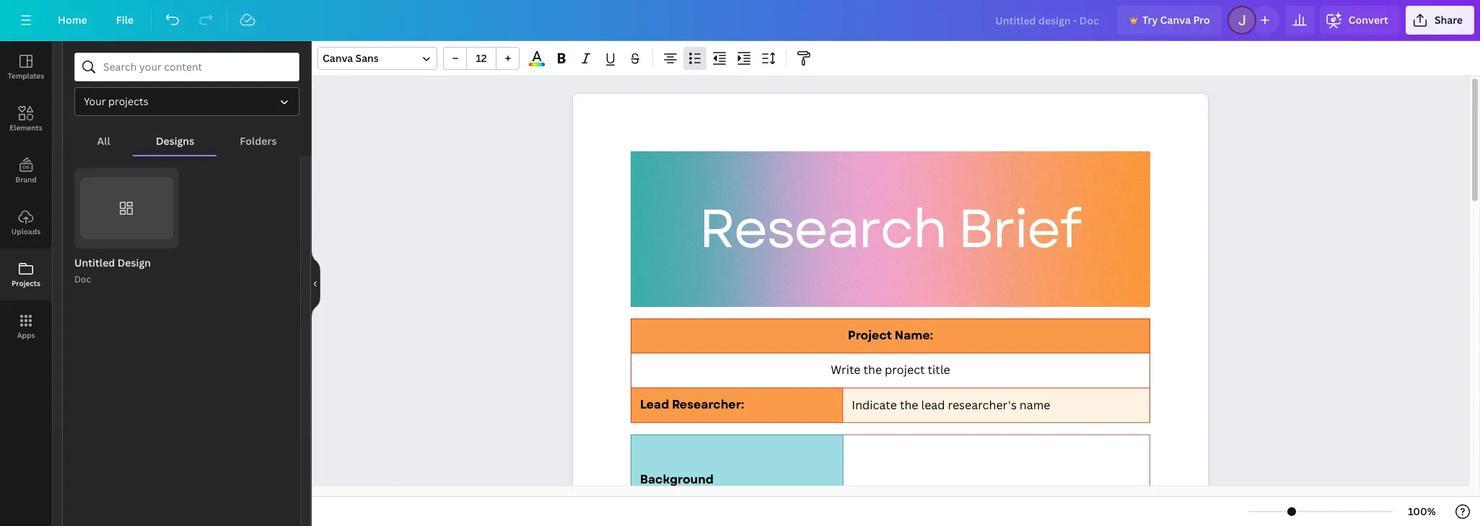 Task type: vqa. For each thing, say whether or not it's contained in the screenshot.
Text button
no



Task type: locate. For each thing, give the bounding box(es) containing it.
main menu bar
[[0, 0, 1480, 41]]

0 horizontal spatial group
[[74, 168, 179, 249]]

1 vertical spatial canva
[[323, 51, 353, 65]]

elements button
[[0, 93, 52, 145]]

apps
[[17, 331, 35, 341]]

uploads
[[11, 227, 41, 237]]

brief
[[958, 190, 1081, 268]]

try canva pro
[[1143, 13, 1210, 27]]

0 vertical spatial canva
[[1161, 13, 1191, 27]]

1 vertical spatial group
[[74, 168, 179, 249]]

all button
[[74, 128, 133, 155]]

try canva pro button
[[1118, 6, 1222, 35]]

0 horizontal spatial canva
[[323, 51, 353, 65]]

Search your content search field
[[103, 53, 290, 81]]

group up design
[[74, 168, 179, 249]]

designs
[[156, 134, 194, 148]]

untitled design doc
[[74, 257, 151, 286]]

canva
[[1161, 13, 1191, 27], [323, 51, 353, 65]]

apps button
[[0, 301, 52, 353]]

canva sans
[[323, 51, 379, 65]]

canva left sans
[[323, 51, 353, 65]]

side panel tab list
[[0, 41, 52, 353]]

hide image
[[311, 249, 320, 319]]

convert button
[[1320, 6, 1400, 35]]

Research Brief text field
[[573, 94, 1208, 527]]

group
[[443, 47, 520, 70], [74, 168, 179, 249]]

projects
[[12, 279, 40, 289]]

0 vertical spatial group
[[443, 47, 520, 70]]

1 horizontal spatial canva
[[1161, 13, 1191, 27]]

projects
[[108, 95, 148, 108]]

designs button
[[133, 128, 217, 155]]

group left color range icon
[[443, 47, 520, 70]]

– – number field
[[471, 51, 492, 65]]

file button
[[104, 6, 145, 35]]

canva right try
[[1161, 13, 1191, 27]]

research
[[699, 190, 946, 268]]

share
[[1435, 13, 1463, 27]]

home link
[[46, 6, 99, 35]]

Design title text field
[[984, 6, 1112, 35]]

Select ownership filter button
[[74, 87, 300, 116]]

templates button
[[0, 41, 52, 93]]



Task type: describe. For each thing, give the bounding box(es) containing it.
100%
[[1408, 505, 1436, 519]]

all
[[97, 134, 110, 148]]

color range image
[[529, 63, 545, 66]]

try
[[1143, 13, 1158, 27]]

your projects
[[84, 95, 148, 108]]

home
[[58, 13, 87, 27]]

projects button
[[0, 249, 52, 301]]

elements
[[10, 123, 42, 133]]

convert
[[1349, 13, 1389, 27]]

canva inside dropdown button
[[323, 51, 353, 65]]

uploads button
[[0, 197, 52, 249]]

research brief
[[699, 190, 1081, 268]]

canva inside button
[[1161, 13, 1191, 27]]

folders button
[[217, 128, 300, 155]]

file
[[116, 13, 134, 27]]

pro
[[1193, 13, 1210, 27]]

untitled design group
[[74, 168, 179, 288]]

sans
[[356, 51, 379, 65]]

your
[[84, 95, 106, 108]]

design
[[117, 257, 151, 270]]

100% button
[[1399, 501, 1446, 524]]

1 horizontal spatial group
[[443, 47, 520, 70]]

templates
[[8, 71, 44, 81]]

brand
[[15, 175, 37, 185]]

share button
[[1406, 6, 1475, 35]]

folders
[[240, 134, 277, 148]]

doc
[[74, 274, 91, 286]]

canva sans button
[[318, 47, 437, 70]]

brand button
[[0, 145, 52, 197]]

untitled
[[74, 257, 115, 270]]



